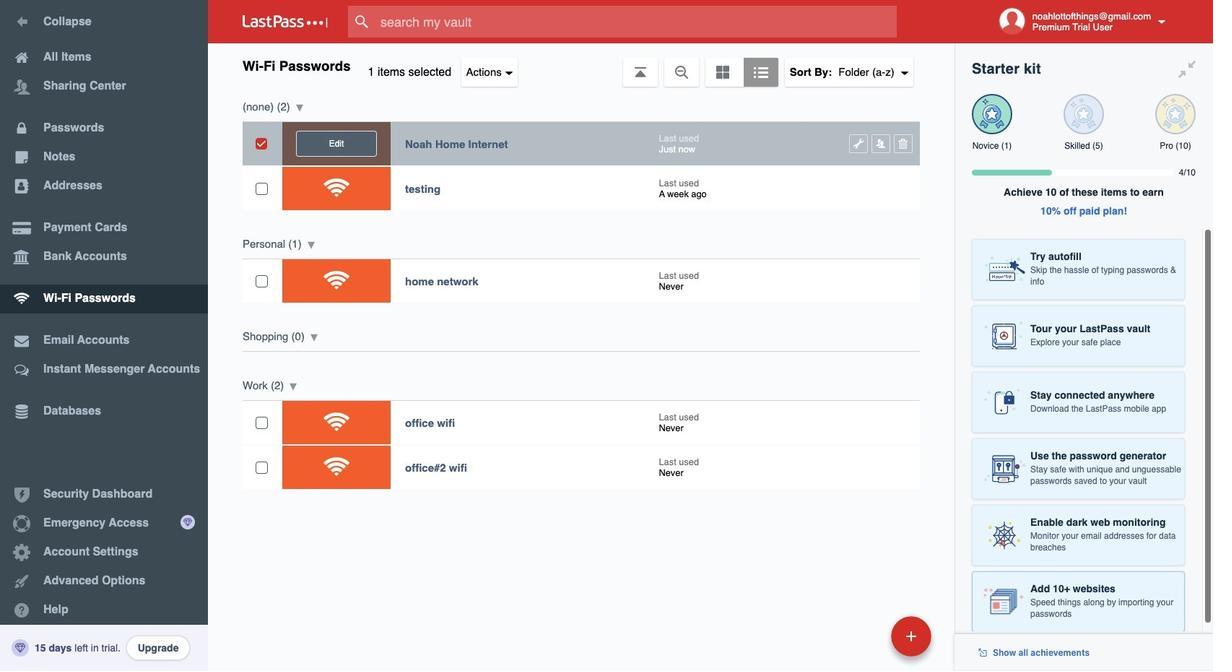 Task type: describe. For each thing, give the bounding box(es) containing it.
vault options navigation
[[208, 43, 955, 87]]

main navigation navigation
[[0, 0, 208, 671]]

new item element
[[792, 615, 937, 657]]

search my vault text field
[[348, 6, 925, 38]]



Task type: locate. For each thing, give the bounding box(es) containing it.
Search search field
[[348, 6, 925, 38]]

lastpass image
[[243, 15, 328, 28]]

new item navigation
[[792, 612, 940, 671]]



